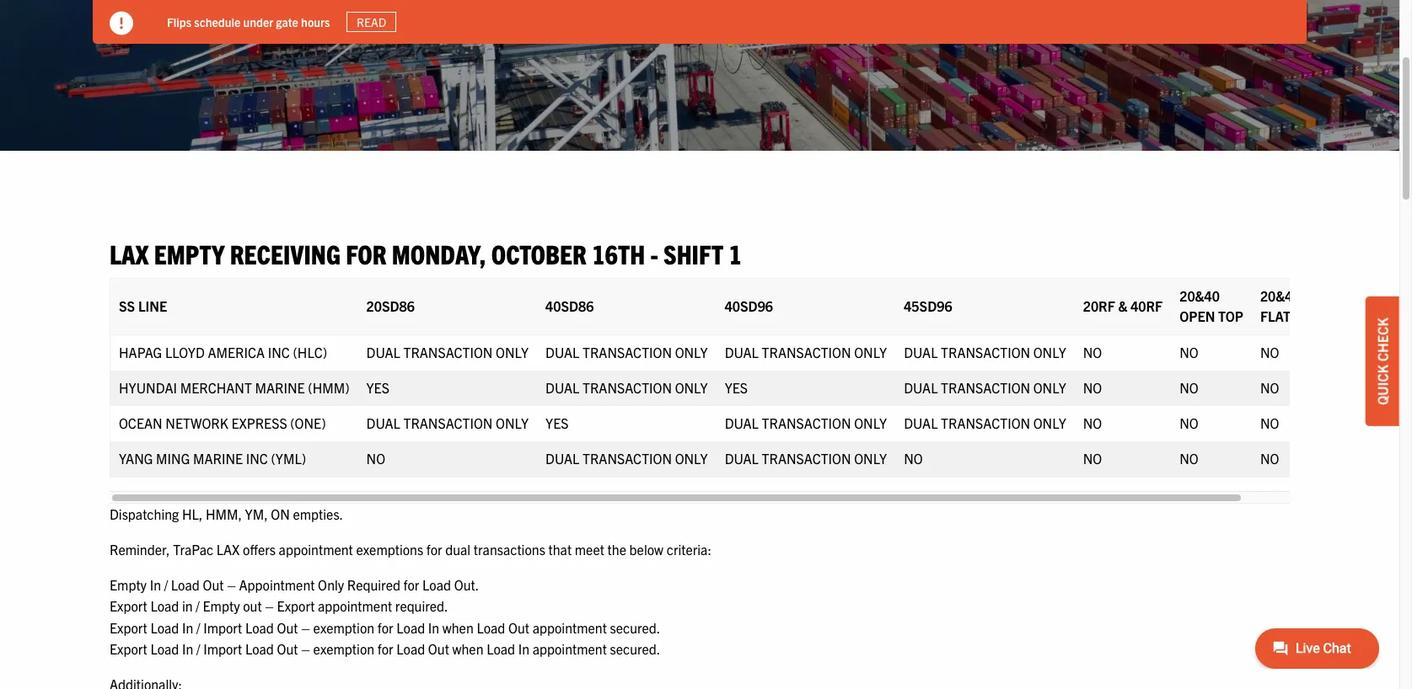 Task type: locate. For each thing, give the bounding box(es) containing it.
2 20&40 from the left
[[1261, 288, 1301, 305]]

0 vertical spatial import
[[203, 620, 242, 636]]

only
[[496, 344, 529, 361], [675, 344, 708, 361], [854, 344, 887, 361], [1034, 344, 1067, 361], [675, 380, 708, 397], [1034, 380, 1067, 397], [496, 415, 529, 432], [854, 415, 887, 432], [1034, 415, 1067, 432], [675, 451, 708, 468], [854, 451, 887, 468]]

0 vertical spatial inc
[[268, 344, 290, 361]]

dual transaction only
[[366, 344, 529, 361], [546, 344, 708, 361], [725, 344, 887, 361], [904, 344, 1067, 361], [546, 380, 708, 397], [904, 380, 1067, 397], [366, 415, 529, 432], [725, 415, 887, 432], [904, 415, 1067, 432], [546, 451, 708, 468], [725, 451, 887, 468]]

out.
[[454, 576, 479, 593]]

1 horizontal spatial marine
[[255, 380, 305, 397]]

required.
[[395, 598, 448, 615]]

0 horizontal spatial empty
[[110, 576, 147, 593]]

meet
[[575, 541, 605, 558]]

for
[[346, 237, 387, 270]]

0 horizontal spatial 20&40
[[1180, 288, 1220, 305]]

exemptions
[[356, 541, 423, 558]]

hl,
[[182, 506, 203, 523]]

0 horizontal spatial marine
[[193, 451, 243, 468]]

secured.
[[610, 620, 661, 636], [610, 641, 661, 658]]

reminder,
[[110, 541, 170, 558]]

empty left out
[[203, 598, 240, 615]]

dual
[[446, 541, 471, 558]]

no
[[1083, 344, 1102, 361], [1180, 344, 1199, 361], [1261, 344, 1280, 361], [1083, 380, 1102, 397], [1180, 380, 1199, 397], [1261, 380, 1280, 397], [1083, 415, 1102, 432], [1180, 415, 1199, 432], [1261, 415, 1280, 432], [366, 451, 385, 468], [904, 451, 923, 468], [1083, 451, 1102, 468], [1180, 451, 1199, 468], [1261, 451, 1280, 468]]

0 vertical spatial exemption
[[313, 620, 375, 636]]

top
[[1219, 308, 1244, 325]]

marine down the ocean network express (one)
[[193, 451, 243, 468]]

lax left offers
[[217, 541, 240, 558]]

that
[[549, 541, 572, 558]]

1 horizontal spatial 20&40
[[1261, 288, 1301, 305]]

only
[[318, 576, 344, 593]]

rack
[[1294, 308, 1329, 325]]

1 vertical spatial inc
[[246, 451, 268, 468]]

1 vertical spatial secured.
[[610, 641, 661, 658]]

when down required.
[[443, 620, 474, 636]]

0 vertical spatial secured.
[[610, 620, 661, 636]]

1 20&40 from the left
[[1180, 288, 1220, 305]]

lloyd
[[165, 344, 205, 361]]

2 import from the top
[[203, 641, 242, 658]]

dual
[[366, 344, 400, 361], [546, 344, 580, 361], [725, 344, 759, 361], [904, 344, 938, 361], [546, 380, 580, 397], [904, 380, 938, 397], [366, 415, 400, 432], [725, 415, 759, 432], [904, 415, 938, 432], [546, 451, 580, 468], [725, 451, 759, 468]]

(yml)
[[271, 451, 306, 468]]

monday,
[[392, 237, 486, 270]]

hyundai
[[119, 380, 177, 397]]

20&40 flat rack
[[1261, 288, 1329, 325]]

20&40 inside the 20&40 flat rack
[[1261, 288, 1301, 305]]

20&40 up flat
[[1261, 288, 1301, 305]]

lax up ss
[[110, 237, 149, 270]]

40sd86
[[546, 298, 594, 315]]

exemption
[[313, 620, 375, 636], [313, 641, 375, 658]]

1 horizontal spatial empty
[[203, 598, 240, 615]]

out
[[203, 576, 224, 593], [277, 620, 298, 636], [509, 620, 530, 636], [277, 641, 298, 658], [428, 641, 449, 658]]

20&40 open top
[[1180, 288, 1244, 325]]

when down 'out.'
[[452, 641, 484, 658]]

the
[[608, 541, 627, 558]]

1 vertical spatial marine
[[193, 451, 243, 468]]

inc for (hlc)
[[268, 344, 290, 361]]

ming
[[156, 451, 190, 468]]

read
[[357, 14, 387, 30]]

check
[[1375, 318, 1392, 362]]

yes
[[366, 380, 390, 397], [725, 380, 748, 397], [546, 415, 569, 432]]

marine
[[255, 380, 305, 397], [193, 451, 243, 468]]

below
[[630, 541, 664, 558]]

import
[[203, 620, 242, 636], [203, 641, 242, 658]]

1 horizontal spatial lax
[[217, 541, 240, 558]]

empty
[[110, 576, 147, 593], [203, 598, 240, 615]]

16th
[[592, 237, 645, 270]]

2 horizontal spatial yes
[[725, 380, 748, 397]]

shift
[[664, 237, 724, 270]]

/
[[164, 576, 168, 593], [196, 598, 200, 615], [196, 620, 200, 636], [196, 641, 200, 658]]

marine up 'express'
[[255, 380, 305, 397]]

for
[[427, 541, 442, 558], [404, 576, 419, 593], [378, 620, 393, 636], [378, 641, 393, 658]]

1
[[729, 237, 742, 270]]

empty in / load out – appointment only required for load out. export load in / empty out – export appointment required. export load in / import load out – exemption for load in when load out appointment secured. export load in / import load out – exemption for load out when load in appointment secured.
[[110, 576, 661, 658]]

1 horizontal spatial yes
[[546, 415, 569, 432]]

hmm,
[[206, 506, 242, 523]]

lax
[[110, 237, 149, 270], [217, 541, 240, 558]]

0 horizontal spatial lax
[[110, 237, 149, 270]]

1 secured. from the top
[[610, 620, 661, 636]]

out
[[243, 598, 262, 615]]

export
[[110, 598, 147, 615], [277, 598, 315, 615], [110, 620, 147, 636], [110, 641, 147, 658]]

–
[[227, 576, 236, 593], [265, 598, 274, 615], [301, 620, 310, 636], [301, 641, 310, 658]]

20&40 inside 20&40 open top
[[1180, 288, 1220, 305]]

when
[[443, 620, 474, 636], [452, 641, 484, 658]]

inc left '(hlc)'
[[268, 344, 290, 361]]

open
[[1180, 308, 1216, 325]]

line
[[138, 298, 167, 315]]

0 vertical spatial empty
[[110, 576, 147, 593]]

(one)
[[290, 415, 326, 432]]

hours
[[301, 14, 330, 29]]

inc left (yml)
[[246, 451, 268, 468]]

marine for ming
[[193, 451, 243, 468]]

empty down reminder, on the left bottom of page
[[110, 576, 147, 593]]

load
[[171, 576, 200, 593], [423, 576, 451, 593], [150, 598, 179, 615], [150, 620, 179, 636], [245, 620, 274, 636], [397, 620, 425, 636], [477, 620, 505, 636], [150, 641, 179, 658], [245, 641, 274, 658], [397, 641, 425, 658], [487, 641, 515, 658]]

1 vertical spatial import
[[203, 641, 242, 658]]

quick check link
[[1366, 297, 1400, 427]]

in
[[150, 576, 161, 593], [182, 620, 193, 636], [428, 620, 439, 636], [182, 641, 193, 658], [518, 641, 530, 658]]

20&40 for flat
[[1261, 288, 1301, 305]]

required
[[347, 576, 401, 593]]

1 vertical spatial exemption
[[313, 641, 375, 658]]

schedule
[[194, 14, 241, 29]]

transactions
[[474, 541, 546, 558]]

0 vertical spatial marine
[[255, 380, 305, 397]]

marine for merchant
[[255, 380, 305, 397]]

20&40 up open at the right of page
[[1180, 288, 1220, 305]]

network
[[166, 415, 228, 432]]

quick check
[[1375, 318, 1392, 406]]

appointment
[[239, 576, 315, 593]]

empty
[[154, 237, 225, 270]]

inc
[[268, 344, 290, 361], [246, 451, 268, 468]]

ss line
[[119, 298, 167, 315]]

20&40
[[1180, 288, 1220, 305], [1261, 288, 1301, 305]]



Task type: describe. For each thing, give the bounding box(es) containing it.
quick
[[1375, 365, 1392, 406]]

trapac
[[173, 541, 213, 558]]

-
[[651, 237, 658, 270]]

0 vertical spatial lax
[[110, 237, 149, 270]]

20rf
[[1083, 298, 1116, 315]]

receiving
[[230, 237, 341, 270]]

flat
[[1261, 308, 1291, 325]]

ss
[[119, 298, 135, 315]]

reminder, trapac lax offers appointment exemptions for dual transactions that meet the below criteria:
[[110, 541, 712, 558]]

flips
[[167, 14, 192, 29]]

45sd96
[[904, 298, 953, 315]]

ocean network express (one)
[[119, 415, 326, 432]]

america
[[208, 344, 265, 361]]

20&40 for open
[[1180, 288, 1220, 305]]

2 exemption from the top
[[313, 641, 375, 658]]

1 import from the top
[[203, 620, 242, 636]]

hyundai merchant marine (hmm)
[[119, 380, 350, 397]]

0 horizontal spatial yes
[[366, 380, 390, 397]]

20sd86
[[366, 298, 415, 315]]

in
[[182, 598, 193, 615]]

lax empty receiving           for monday, october 16th              - shift 1
[[110, 237, 742, 270]]

1 vertical spatial empty
[[203, 598, 240, 615]]

merchant
[[180, 380, 252, 397]]

read link
[[347, 12, 396, 32]]

40rf
[[1131, 298, 1163, 315]]

on
[[271, 506, 290, 523]]

1 vertical spatial lax
[[217, 541, 240, 558]]

ocean
[[119, 415, 162, 432]]

flips schedule under gate hours
[[167, 14, 330, 29]]

yang ming marine inc (yml)
[[119, 451, 306, 468]]

(hlc)
[[293, 344, 327, 361]]

inc for (yml)
[[246, 451, 268, 468]]

1 vertical spatial when
[[452, 641, 484, 658]]

dispatching
[[110, 506, 179, 523]]

dispatching hl, hmm, ym, on empties.
[[110, 506, 343, 523]]

ym,
[[245, 506, 268, 523]]

gate
[[276, 14, 298, 29]]

&
[[1119, 298, 1128, 315]]

offers
[[243, 541, 276, 558]]

hapag
[[119, 344, 162, 361]]

criteria:
[[667, 541, 712, 558]]

hapag lloyd america inc (hlc)
[[119, 344, 327, 361]]

express
[[231, 415, 287, 432]]

2 secured. from the top
[[610, 641, 661, 658]]

40sd96
[[725, 298, 773, 315]]

1 exemption from the top
[[313, 620, 375, 636]]

under
[[243, 14, 273, 29]]

0 vertical spatial when
[[443, 620, 474, 636]]

october
[[491, 237, 587, 270]]

(hmm)
[[308, 380, 350, 397]]

solid image
[[110, 12, 133, 35]]

yang
[[119, 451, 153, 468]]

20rf & 40rf
[[1083, 298, 1163, 315]]

empties.
[[293, 506, 343, 523]]



Task type: vqa. For each thing, say whether or not it's contained in the screenshot.
OCEAN
yes



